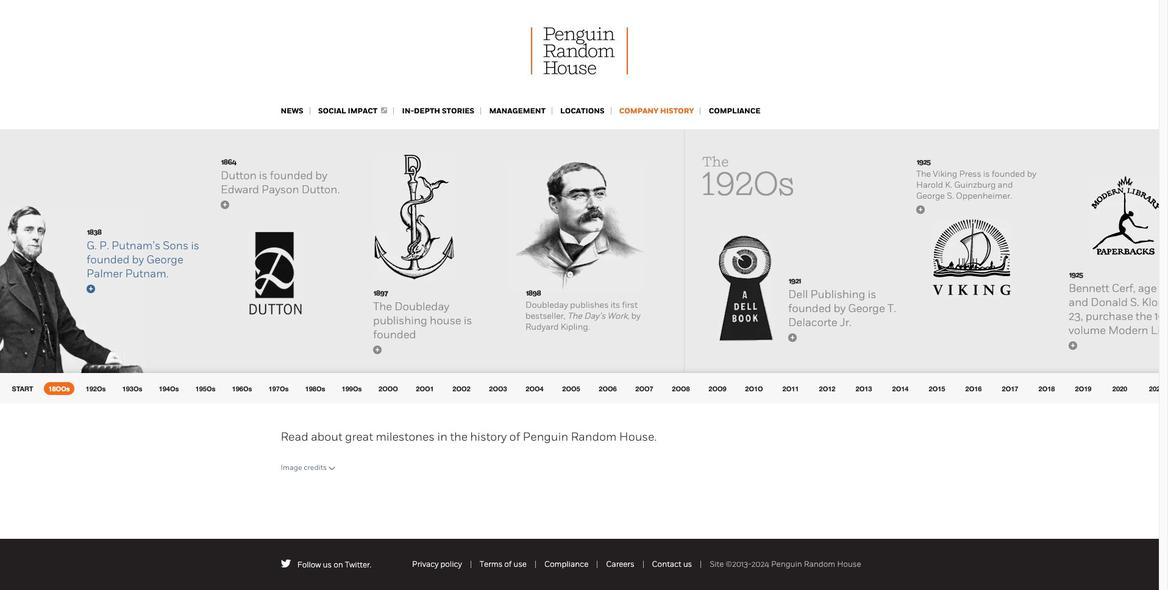 Task type: vqa. For each thing, say whether or not it's contained in the screenshot.
risks, on the bottom left of page
no



Task type: locate. For each thing, give the bounding box(es) containing it.
1 vertical spatial george
[[144, 253, 181, 266]]

the day's work,
[[565, 311, 627, 321]]

random left the house.
[[571, 430, 617, 444]]

0 horizontal spatial doubleday
[[392, 300, 447, 313]]

policy
[[440, 560, 462, 569]]

0 vertical spatial penguin
[[523, 430, 568, 444]]

0 horizontal spatial history
[[470, 430, 507, 444]]

founded up the payson
[[268, 169, 310, 182]]

1 horizontal spatial george
[[846, 302, 883, 315]]

1925 inside 1925 the viking press is founded by harold k. guinzburg and george s. oppenheimer. +
[[915, 157, 928, 167]]

credits
[[304, 463, 327, 472]]

is up "guinzburg"
[[981, 169, 987, 179]]

by rudyard kipling.
[[523, 311, 638, 332]]

0 vertical spatial 1925
[[915, 157, 928, 167]]

by inside 1838 g. p. putnam's sons is founded by george palmer putnam. +
[[130, 253, 142, 266]]

1898
[[524, 288, 538, 298]]

+ inside '1897 the doubleday publishing house is founded +'
[[373, 345, 377, 354]]

2021
[[1149, 385, 1164, 393]]

kipling.
[[558, 322, 588, 332]]

s. inside 1925 bennett cerf, age 27, and donald s. klopf +
[[1128, 296, 1137, 309]]

1 horizontal spatial and
[[1066, 296, 1086, 309]]

penguin down 2oo4
[[523, 430, 568, 444]]

s.
[[945, 191, 952, 201], [1128, 296, 1137, 309]]

2 vertical spatial george
[[846, 302, 883, 315]]

by inside the by rudyard kipling.
[[629, 311, 638, 321]]

the inside '1897 the doubleday publishing house is founded +'
[[371, 300, 390, 313]]

1 horizontal spatial compliance
[[709, 106, 761, 116]]

2024
[[751, 560, 769, 569]]

2ooo
[[379, 385, 398, 393]]

+ down harold
[[916, 205, 920, 213]]

founded down publishing
[[371, 328, 414, 341]]

donald
[[1088, 296, 1125, 309]]

1925
[[915, 157, 928, 167], [1067, 270, 1080, 280]]

and inside 1925 bennett cerf, age 27, and donald s. klopf +
[[1066, 296, 1086, 309]]

1 vertical spatial random
[[804, 560, 835, 569]]

1 vertical spatial 192os
[[86, 385, 106, 393]]

dell
[[786, 288, 806, 301]]

cerf,
[[1109, 282, 1133, 295]]

random left house
[[804, 560, 835, 569]]

founded inside 1925 the viking press is founded by harold k. guinzburg and george s. oppenheimer. +
[[989, 169, 1023, 179]]

18oos
[[48, 385, 70, 393]]

0 horizontal spatial us
[[323, 560, 332, 570]]

history right company at the right top of the page
[[660, 106, 694, 116]]

1925 up harold
[[915, 157, 928, 167]]

george down sons
[[144, 253, 181, 266]]

2o19
[[1075, 385, 1092, 393]]

197os
[[269, 385, 289, 393]]

0 horizontal spatial 1925
[[915, 157, 928, 167]]

the inside 1925 the viking press is founded by harold k. guinzburg and george s. oppenheimer. +
[[914, 169, 929, 179]]

0 vertical spatial s.
[[945, 191, 952, 201]]

is right house
[[461, 314, 470, 327]]

work,
[[605, 311, 627, 321]]

george
[[914, 191, 943, 201], [144, 253, 181, 266], [846, 302, 883, 315]]

s. down the 'k.'
[[945, 191, 952, 201]]

1 horizontal spatial doubleday
[[523, 300, 566, 310]]

2oo1
[[416, 385, 434, 393]]

1 doubleday from the left
[[392, 300, 447, 313]]

1 vertical spatial 1925
[[1067, 270, 1080, 280]]

1 vertical spatial and
[[1066, 296, 1086, 309]]

house
[[427, 314, 459, 327]]

1 horizontal spatial history
[[660, 106, 694, 116]]

27,
[[1157, 282, 1168, 295]]

2 horizontal spatial george
[[914, 191, 943, 201]]

s. down cerf,
[[1128, 296, 1137, 309]]

+ down palmer
[[86, 284, 91, 293]]

founded inside 1838 g. p. putnam's sons is founded by george palmer putnam. +
[[84, 253, 127, 266]]

edward
[[218, 183, 257, 196]]

is right "publishing"
[[866, 288, 874, 301]]

in-depth stories
[[402, 106, 474, 116]]

+ down publishing
[[373, 345, 377, 354]]

194os
[[159, 385, 179, 393]]

terms
[[480, 560, 503, 569]]

0 horizontal spatial compliance
[[544, 560, 589, 569]]

founded up oppenheimer.
[[989, 169, 1023, 179]]

compliance for the compliance link to the right
[[709, 106, 761, 116]]

1 horizontal spatial penguin
[[771, 560, 802, 569]]

social
[[318, 106, 346, 116]]

1925 for the
[[915, 157, 928, 167]]

depth
[[414, 106, 440, 116]]

1 vertical spatial compliance link
[[544, 560, 589, 569]]

0 horizontal spatial s.
[[945, 191, 952, 201]]

2oo9
[[709, 385, 727, 393]]

compliance link
[[709, 106, 761, 116], [544, 560, 589, 569]]

0 horizontal spatial and
[[995, 180, 1011, 190]]

is up the payson
[[257, 169, 265, 182]]

p.
[[97, 239, 107, 252]]

2 doubleday from the left
[[523, 300, 566, 310]]

in-
[[402, 106, 414, 116]]

0 vertical spatial random
[[571, 430, 617, 444]]

oppenheimer.
[[954, 191, 1010, 201]]

news link
[[281, 106, 303, 116]]

first
[[620, 300, 635, 310]]

the
[[700, 154, 727, 170], [914, 169, 929, 179], [371, 300, 390, 313], [565, 311, 580, 321]]

bennett
[[1066, 282, 1107, 295]]

1 vertical spatial history
[[470, 430, 507, 444]]

terms of use
[[480, 560, 527, 569]]

0 vertical spatial compliance
[[709, 106, 761, 116]]

0 horizontal spatial random
[[571, 430, 617, 444]]

us for follow
[[323, 560, 332, 570]]

founded up palmer
[[84, 253, 127, 266]]

+ down delacorte
[[788, 333, 792, 341]]

and down bennett
[[1066, 296, 1086, 309]]

1925 up bennett
[[1067, 270, 1080, 280]]

use
[[514, 560, 527, 569]]

1864
[[219, 157, 234, 167]]

+ inside 1864 dutton is founded by edward payson dutton. +
[[220, 200, 225, 209]]

0 vertical spatial and
[[995, 180, 1011, 190]]

founded up delacorte
[[786, 302, 829, 315]]

doubleday up bestseller,
[[523, 300, 566, 310]]

1 horizontal spatial s.
[[1128, 296, 1137, 309]]

+ inside 1838 g. p. putnam's sons is founded by george palmer putnam. +
[[86, 284, 91, 293]]

age
[[1136, 282, 1154, 295]]

0 vertical spatial of
[[509, 430, 520, 444]]

0 vertical spatial 192os
[[699, 165, 792, 204]]

george down harold
[[914, 191, 943, 201]]

1 horizontal spatial compliance link
[[709, 106, 761, 116]]

1925 inside 1925 bennett cerf, age 27, and donald s. klopf +
[[1067, 270, 1080, 280]]

0 vertical spatial george
[[914, 191, 943, 201]]

doubleday up publishing
[[392, 300, 447, 313]]

stories
[[442, 106, 474, 116]]

news
[[281, 106, 303, 116]]

jr.
[[837, 316, 849, 329]]

1 vertical spatial s.
[[1128, 296, 1137, 309]]

of right the
[[509, 430, 520, 444]]

and up oppenheimer.
[[995, 180, 1011, 190]]

house
[[837, 560, 861, 569]]

of
[[509, 430, 520, 444], [504, 560, 512, 569]]

0 horizontal spatial compliance link
[[544, 560, 589, 569]]

193os
[[122, 385, 142, 393]]

founded
[[268, 169, 310, 182], [989, 169, 1023, 179], [84, 253, 127, 266], [786, 302, 829, 315], [371, 328, 414, 341]]

of left use
[[504, 560, 512, 569]]

us left on
[[323, 560, 332, 570]]

compliance for bottom the compliance link
[[544, 560, 589, 569]]

follow
[[297, 560, 321, 570]]

house.
[[619, 430, 657, 444]]

us for contact
[[683, 560, 692, 569]]

+ down the edward
[[220, 200, 225, 209]]

founded inside 1921 dell publishing is founded by george t. delacorte jr. +
[[786, 302, 829, 315]]

george up jr.
[[846, 302, 883, 315]]

founded inside '1897 the doubleday publishing house is founded +'
[[371, 328, 414, 341]]

2o16
[[965, 385, 982, 393]]

compliance
[[709, 106, 761, 116], [544, 560, 589, 569]]

0 vertical spatial history
[[660, 106, 694, 116]]

0 horizontal spatial george
[[144, 253, 181, 266]]

1921
[[787, 276, 798, 286]]

0 vertical spatial compliance link
[[709, 106, 761, 116]]

social impact link
[[318, 106, 387, 116]]

1 horizontal spatial 1925
[[1067, 270, 1080, 280]]

+ inside 1921 dell publishing is founded by george t. delacorte jr. +
[[788, 333, 792, 341]]

©2013-
[[726, 560, 751, 569]]

contact us
[[652, 560, 692, 569]]

privacy policy
[[412, 560, 462, 569]]

2oo6
[[599, 385, 617, 393]]

1 vertical spatial compliance
[[544, 560, 589, 569]]

is
[[257, 169, 265, 182], [981, 169, 987, 179], [188, 239, 197, 252], [866, 288, 874, 301], [461, 314, 470, 327]]

is right sons
[[188, 239, 197, 252]]

1 horizontal spatial us
[[683, 560, 692, 569]]

history right the
[[470, 430, 507, 444]]

by
[[313, 169, 325, 182], [1025, 169, 1034, 179], [130, 253, 142, 266], [831, 302, 843, 315], [629, 311, 638, 321]]

us right contact
[[683, 560, 692, 569]]

by inside 1864 dutton is founded by edward payson dutton. +
[[313, 169, 325, 182]]

penguin right 2024
[[771, 560, 802, 569]]

random
[[571, 430, 617, 444], [804, 560, 835, 569]]



Task type: describe. For each thing, give the bounding box(es) containing it.
1921 dell publishing is founded by george t. delacorte jr. +
[[786, 276, 894, 341]]

k.
[[943, 180, 950, 190]]

social impact
[[318, 106, 378, 116]]

1925 for bennett
[[1067, 270, 1080, 280]]

locations
[[560, 106, 605, 116]]

company history
[[619, 106, 694, 116]]

rudyard
[[523, 322, 556, 332]]

delacorte
[[786, 316, 835, 329]]

locations link
[[560, 106, 605, 116]]

is inside 1925 the viking press is founded by harold k. guinzburg and george s. oppenheimer. +
[[981, 169, 987, 179]]

about
[[311, 430, 342, 444]]

milestones
[[376, 430, 435, 444]]

196os
[[232, 385, 252, 393]]

putnam.
[[123, 267, 166, 280]]

sons
[[161, 239, 186, 252]]

the
[[450, 430, 468, 444]]

site
[[710, 560, 724, 569]]

2020
[[1113, 385, 1127, 393]]

image credits
[[281, 463, 327, 472]]

contact us link
[[652, 560, 692, 569]]

start
[[12, 385, 33, 393]]

george inside 1921 dell publishing is founded by george t. delacorte jr. +
[[846, 302, 883, 315]]

in
[[437, 430, 447, 444]]

195os
[[195, 385, 215, 393]]

dutton
[[218, 169, 254, 182]]

follow us on twitter. link
[[297, 560, 372, 570]]

2oo5
[[562, 385, 580, 393]]

doubleday inside '1898 doubleday publishes its first bestseller,'
[[523, 300, 566, 310]]

2oo8
[[672, 385, 690, 393]]

careers
[[606, 560, 634, 569]]

press
[[957, 169, 979, 179]]

on
[[334, 560, 343, 570]]

twitter.
[[345, 560, 372, 570]]

company
[[619, 106, 659, 116]]

1 horizontal spatial random
[[804, 560, 835, 569]]

payson
[[259, 183, 297, 196]]

follow us on twitter.
[[297, 560, 372, 570]]

198os
[[305, 385, 325, 393]]

day's
[[582, 311, 603, 321]]

the inside 'the 192os'
[[700, 154, 727, 170]]

company history link
[[619, 106, 694, 116]]

1925 bennett cerf, age 27, and donald s. klopf +
[[1066, 270, 1168, 349]]

2o18
[[1039, 385, 1055, 393]]

s. inside 1925 the viking press is founded by harold k. guinzburg and george s. oppenheimer. +
[[945, 191, 952, 201]]

founded inside 1864 dutton is founded by edward payson dutton. +
[[268, 169, 310, 182]]

199os
[[342, 385, 362, 393]]

2o17
[[1002, 385, 1018, 393]]

privacy
[[412, 560, 439, 569]]

publishing
[[808, 288, 863, 301]]

1 horizontal spatial 192os
[[699, 165, 792, 204]]

2o12
[[819, 385, 836, 393]]

george inside 1838 g. p. putnam's sons is founded by george palmer putnam. +
[[144, 253, 181, 266]]

impact
[[348, 106, 378, 116]]

2oo4
[[526, 385, 544, 393]]

1838
[[85, 227, 99, 237]]

1898 doubleday publishes its first bestseller,
[[523, 288, 635, 321]]

1838 g. p. putnam's sons is founded by george palmer putnam. +
[[84, 227, 197, 293]]

in-depth stories link
[[402, 106, 474, 116]]

viking
[[931, 169, 955, 179]]

1 vertical spatial penguin
[[771, 560, 802, 569]]

the 192os
[[699, 154, 792, 204]]

privacy policy link
[[412, 560, 462, 569]]

2o11
[[783, 385, 799, 393]]

2o15
[[929, 385, 945, 393]]

careers link
[[606, 560, 634, 569]]

image credits link
[[281, 463, 335, 472]]

2oo2
[[453, 385, 470, 393]]

publishing
[[371, 314, 425, 327]]

0 horizontal spatial 192os
[[86, 385, 106, 393]]

management link
[[489, 106, 546, 116]]

george inside 1925 the viking press is founded by harold k. guinzburg and george s. oppenheimer. +
[[914, 191, 943, 201]]

contact
[[652, 560, 681, 569]]

is inside '1897 the doubleday publishing house is founded +'
[[461, 314, 470, 327]]

and inside 1925 the viking press is founded by harold k. guinzburg and george s. oppenheimer. +
[[995, 180, 1011, 190]]

is inside 1838 g. p. putnam's sons is founded by george palmer putnam. +
[[188, 239, 197, 252]]

great
[[345, 430, 373, 444]]

1897 the doubleday publishing house is founded +
[[371, 288, 470, 354]]

by inside 1921 dell publishing is founded by george t. delacorte jr. +
[[831, 302, 843, 315]]

by inside 1925 the viking press is founded by harold k. guinzburg and george s. oppenheimer. +
[[1025, 169, 1034, 179]]

2o1o
[[745, 385, 763, 393]]

2o14
[[892, 385, 909, 393]]

penguin random house image
[[531, 27, 628, 74]]

bestseller,
[[523, 311, 563, 321]]

terms of use link
[[480, 560, 527, 569]]

is inside 1921 dell publishing is founded by george t. delacorte jr. +
[[866, 288, 874, 301]]

2o13
[[856, 385, 872, 393]]

+ inside 1925 the viking press is founded by harold k. guinzburg and george s. oppenheimer. +
[[916, 205, 920, 213]]

palmer
[[84, 267, 120, 280]]

its
[[608, 300, 618, 310]]

1 vertical spatial of
[[504, 560, 512, 569]]

0 horizontal spatial penguin
[[523, 430, 568, 444]]

doubleday inside '1897 the doubleday publishing house is founded +'
[[392, 300, 447, 313]]

management
[[489, 106, 546, 116]]

site ©2013-2024 penguin random house
[[710, 560, 861, 569]]

guinzburg
[[952, 180, 993, 190]]

is inside 1864 dutton is founded by edward payson dutton. +
[[257, 169, 265, 182]]

1864 dutton is founded by edward payson dutton. +
[[218, 157, 337, 209]]

harold
[[914, 180, 941, 190]]

2oo3
[[489, 385, 507, 393]]

image
[[281, 463, 302, 472]]



